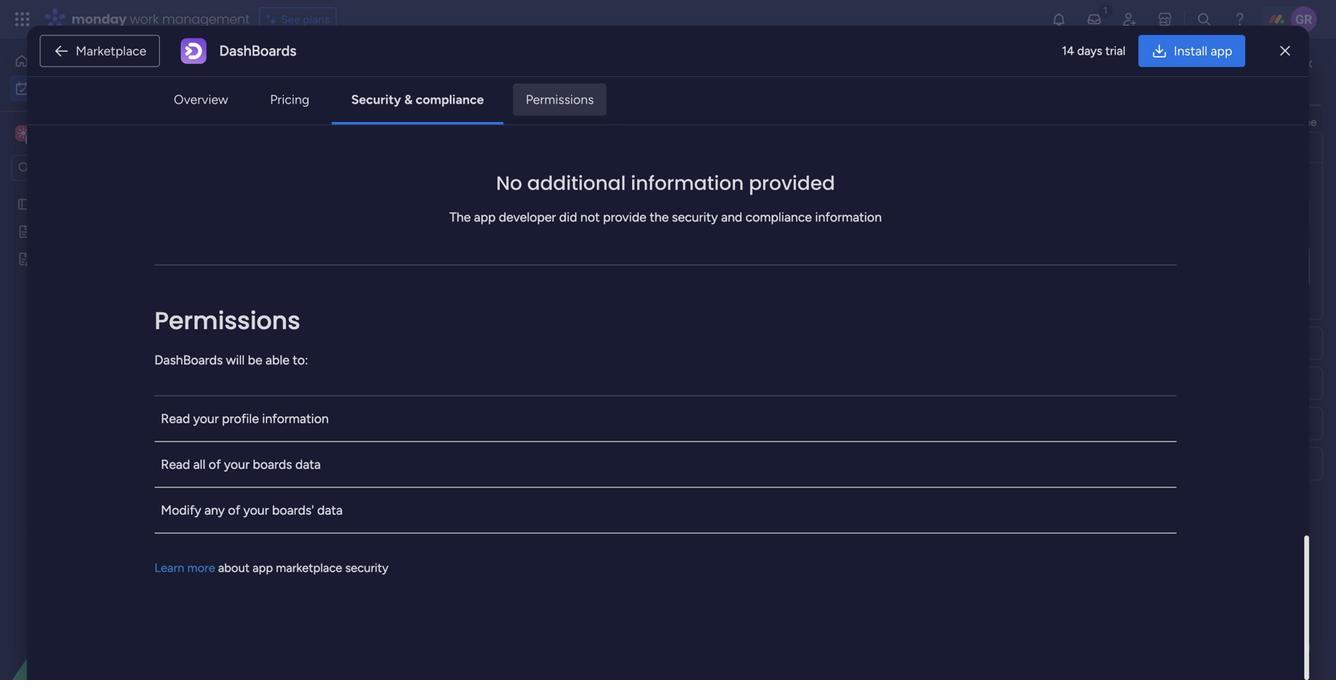 Task type: vqa. For each thing, say whether or not it's contained in the screenshot.
top Permissions
yes



Task type: describe. For each thing, give the bounding box(es) containing it.
not
[[581, 210, 600, 225]]

days
[[1078, 44, 1103, 58]]

today
[[271, 256, 316, 276]]

permissions inside permissions button
[[526, 92, 594, 107]]

robinson
[[1116, 260, 1167, 274]]

14
[[1062, 44, 1075, 58]]

dashboards for dashboards
[[219, 42, 297, 59]]

people
[[1004, 256, 1039, 270]]

this
[[271, 401, 300, 421]]

will
[[226, 353, 245, 368]]

be
[[248, 353, 263, 368]]

install
[[1174, 43, 1208, 59]]

0 vertical spatial and
[[1178, 115, 1197, 129]]

data for modify any of your boards' data
[[317, 503, 343, 518]]

later
[[271, 574, 307, 595]]

date
[[1114, 256, 1138, 270]]

monday marketplace image
[[1157, 11, 1173, 27]]

2 + add item from the top
[[263, 520, 319, 534]]

marketplace button
[[40, 35, 160, 67]]

marketplace
[[276, 561, 342, 576]]

no additional information provided image
[[578, 0, 754, 147]]

2 vertical spatial information
[[262, 411, 329, 427]]

profile
[[222, 411, 259, 427]]

overview button
[[161, 84, 241, 116]]

read all of your boards data
[[161, 457, 321, 472]]

/ right later
[[311, 574, 318, 595]]

dapulse x slim image
[[1281, 41, 1291, 61]]

developer
[[499, 210, 556, 225]]

2 + from the top
[[263, 520, 270, 534]]

boards'
[[272, 503, 314, 518]]

modify any of your boards' data
[[161, 503, 343, 518]]

management
[[162, 10, 250, 28]]

data for read all of your boards data
[[295, 457, 321, 472]]

later /
[[271, 574, 322, 595]]

any
[[205, 503, 225, 518]]

main content containing today /
[[213, 39, 1337, 681]]

1 vertical spatial and
[[721, 210, 743, 225]]

1 add from the top
[[273, 347, 293, 360]]

compliance inside button
[[416, 92, 484, 107]]

1 + add item from the top
[[263, 347, 319, 360]]

main workspace button
[[11, 120, 157, 147]]

security & compliance
[[351, 92, 484, 107]]

select product image
[[14, 11, 31, 27]]

columns
[[1133, 115, 1175, 129]]

group
[[716, 256, 748, 270]]

monday
[[72, 10, 127, 28]]

see plans
[[281, 12, 330, 26]]

read for read all of your boards data
[[161, 457, 190, 472]]

1 vertical spatial security
[[345, 561, 389, 576]]

permissions button
[[513, 84, 607, 116]]

1 + from the top
[[263, 347, 270, 360]]

2 item from the top
[[296, 520, 319, 534]]

the
[[450, 210, 471, 225]]

security
[[351, 92, 401, 107]]

the inside main content
[[1074, 115, 1090, 129]]

learn more about app marketplace security
[[155, 561, 389, 576]]

boards,
[[1093, 115, 1130, 129]]

2 add from the top
[[273, 520, 293, 534]]

0 horizontal spatial app
[[253, 561, 273, 576]]

main workspace
[[37, 126, 132, 141]]

private board image
[[17, 252, 32, 267]]

additional
[[527, 170, 626, 197]]

trial
[[1106, 44, 1126, 58]]

no additional information provided
[[496, 170, 835, 197]]

no
[[496, 170, 522, 197]]

board
[[874, 256, 904, 270]]

greg robinson link
[[1086, 260, 1167, 274]]

public board image
[[17, 224, 32, 240]]

all
[[193, 457, 206, 472]]

boards
[[253, 457, 292, 472]]

greg
[[1086, 260, 1113, 274]]

dashboards will be able to:
[[155, 353, 308, 368]]

greg robinson
[[1086, 260, 1167, 274]]

1 new item from the top
[[261, 318, 311, 332]]

my
[[237, 61, 274, 96]]

work
[[130, 10, 159, 28]]

pricing
[[270, 92, 310, 107]]

read your profile information
[[161, 411, 329, 427]]

14 days trial
[[1062, 44, 1126, 58]]

provided
[[749, 170, 835, 197]]

see
[[1300, 115, 1317, 129]]

2 new item from the top
[[261, 492, 311, 506]]

1 new from the top
[[261, 318, 285, 332]]

modify
[[161, 503, 201, 518]]

to:
[[293, 353, 308, 368]]

choose
[[1032, 115, 1071, 129]]

more
[[187, 561, 215, 576]]

dashboards for dashboards will be able to:
[[155, 353, 223, 368]]

today / 2 items
[[271, 256, 368, 276]]

plans
[[303, 12, 330, 26]]

about
[[218, 561, 250, 576]]

you'd
[[1237, 115, 1264, 129]]



Task type: locate. For each thing, give the bounding box(es) containing it.
item down "boards'"
[[296, 520, 319, 534]]

1 vertical spatial greg robinson image
[[1055, 255, 1079, 279]]

security down no additional information provided
[[672, 210, 718, 225]]

item
[[288, 318, 311, 332], [288, 492, 311, 506]]

0 horizontal spatial compliance
[[416, 92, 484, 107]]

next
[[271, 459, 303, 479]]

invite members image
[[1122, 11, 1138, 27]]

of for any
[[228, 503, 240, 518]]

item right able
[[296, 347, 319, 360]]

1 vertical spatial app
[[474, 210, 496, 225]]

permissions up the dashboards will be able to:
[[155, 304, 300, 338]]

help image
[[1232, 11, 1248, 27]]

2 new from the top
[[261, 492, 285, 506]]

2 vertical spatial your
[[243, 503, 269, 518]]

0 vertical spatial item
[[288, 318, 311, 332]]

1 item from the top
[[296, 347, 319, 360]]

your left "boards'"
[[243, 503, 269, 518]]

None text field
[[1042, 199, 1310, 227]]

1 horizontal spatial greg robinson image
[[1292, 6, 1317, 32]]

2 vertical spatial app
[[253, 561, 273, 576]]

1 vertical spatial add
[[273, 520, 293, 534]]

pricing button
[[257, 84, 322, 116]]

information up the app developer did not provide the security and compliance information
[[631, 170, 744, 197]]

0 vertical spatial data
[[295, 457, 321, 472]]

this week /
[[271, 401, 356, 421]]

my work
[[237, 61, 345, 96]]

list
[[1291, 72, 1305, 86]]

0 vertical spatial your
[[193, 411, 219, 427]]

0 vertical spatial security
[[672, 210, 718, 225]]

0 vertical spatial read
[[161, 411, 190, 427]]

lottie animation image
[[0, 518, 205, 681]]

1 horizontal spatial information
[[631, 170, 744, 197]]

list box
[[0, 188, 205, 490]]

item
[[296, 347, 319, 360], [296, 520, 319, 534]]

data right "boards'"
[[317, 503, 343, 518]]

+ add item down "boards'"
[[263, 520, 319, 534]]

workspace image
[[15, 125, 31, 142]]

marketplace
[[76, 43, 146, 59]]

to
[[1260, 72, 1272, 86]]

1 vertical spatial item
[[296, 520, 319, 534]]

+ add item
[[263, 347, 319, 360], [263, 520, 319, 534]]

/
[[320, 256, 327, 276], [345, 401, 353, 421], [348, 459, 356, 479], [311, 574, 318, 595]]

items
[[340, 260, 368, 274]]

1 item from the top
[[288, 318, 311, 332]]

1 image
[[1099, 1, 1113, 19]]

app right the about
[[253, 561, 273, 576]]

workspace
[[68, 126, 132, 141]]

permissions up customize button
[[526, 92, 594, 107]]

search everything image
[[1197, 11, 1213, 27]]

1 vertical spatial new
[[261, 492, 285, 506]]

0 horizontal spatial security
[[345, 561, 389, 576]]

1 vertical spatial item
[[288, 492, 311, 506]]

customize button
[[576, 127, 662, 153]]

week right next
[[307, 459, 344, 479]]

option
[[0, 190, 205, 193]]

application logo image
[[181, 38, 206, 64]]

0 horizontal spatial the
[[650, 210, 669, 225]]

new item
[[261, 318, 311, 332], [261, 492, 311, 506]]

1 horizontal spatial security
[[672, 210, 718, 225]]

people
[[1199, 115, 1234, 129]]

workspace selection element
[[15, 124, 134, 145]]

/ right "this"
[[345, 401, 353, 421]]

learn more link
[[155, 561, 215, 576]]

permissions
[[526, 92, 594, 107], [155, 304, 300, 338]]

do
[[1275, 72, 1288, 86]]

0 vertical spatial item
[[296, 347, 319, 360]]

compliance down provided
[[746, 210, 812, 225]]

of
[[209, 457, 221, 472], [228, 503, 240, 518]]

0 vertical spatial information
[[631, 170, 744, 197]]

and up group
[[721, 210, 743, 225]]

able
[[266, 353, 290, 368]]

2
[[331, 260, 338, 274]]

the left "boards,"
[[1074, 115, 1090, 129]]

0 vertical spatial new item
[[261, 318, 311, 332]]

data right boards
[[295, 457, 321, 472]]

your for all
[[224, 457, 250, 472]]

of for all
[[209, 457, 221, 472]]

2 read from the top
[[161, 457, 190, 472]]

next week /
[[271, 459, 359, 479]]

0 horizontal spatial permissions
[[155, 304, 300, 338]]

install app button
[[1139, 35, 1246, 67]]

app right install
[[1211, 43, 1233, 59]]

1 vertical spatial + add item
[[263, 520, 319, 534]]

see
[[281, 12, 300, 26]]

1 horizontal spatial of
[[228, 503, 240, 518]]

to
[[1286, 115, 1297, 129]]

greg robinson image left greg
[[1055, 255, 1079, 279]]

notifications image
[[1051, 11, 1067, 27]]

1 horizontal spatial the
[[1074, 115, 1090, 129]]

0 vertical spatial week
[[304, 401, 342, 421]]

week
[[304, 401, 342, 421], [307, 459, 344, 479]]

1 vertical spatial dashboards
[[155, 353, 223, 368]]

1 vertical spatial your
[[224, 457, 250, 472]]

0 vertical spatial greg robinson image
[[1292, 6, 1317, 32]]

0 vertical spatial app
[[1211, 43, 1233, 59]]

1 vertical spatial information
[[816, 210, 882, 225]]

1 horizontal spatial compliance
[[746, 210, 812, 225]]

1 vertical spatial permissions
[[155, 304, 300, 338]]

+ right be
[[263, 347, 270, 360]]

the app developer did not provide the security and compliance information
[[450, 210, 882, 225]]

week for this
[[304, 401, 342, 421]]

information up board
[[816, 210, 882, 225]]

public board image
[[17, 197, 32, 212]]

your left boards
[[224, 457, 250, 472]]

0 vertical spatial permissions
[[526, 92, 594, 107]]

update feed image
[[1087, 11, 1103, 27]]

and left people
[[1178, 115, 1197, 129]]

1 vertical spatial compliance
[[746, 210, 812, 225]]

read
[[161, 411, 190, 427], [161, 457, 190, 472]]

2 horizontal spatial app
[[1211, 43, 1233, 59]]

app for install
[[1211, 43, 1233, 59]]

week for next
[[307, 459, 344, 479]]

of right any
[[228, 503, 240, 518]]

0 horizontal spatial information
[[262, 411, 329, 427]]

0 horizontal spatial and
[[721, 210, 743, 225]]

learn
[[155, 561, 184, 576]]

/ right next
[[348, 459, 356, 479]]

compliance
[[416, 92, 484, 107], [746, 210, 812, 225]]

the
[[1074, 115, 1090, 129], [650, 210, 669, 225]]

see plans button
[[259, 7, 337, 31]]

1 vertical spatial +
[[263, 520, 270, 534]]

monday work management
[[72, 10, 250, 28]]

of right all
[[209, 457, 221, 472]]

home option
[[10, 48, 195, 74]]

0 vertical spatial dashboards
[[219, 42, 297, 59]]

your for any
[[243, 503, 269, 518]]

1 read from the top
[[161, 411, 190, 427]]

app for the
[[474, 210, 496, 225]]

security right marketplace
[[345, 561, 389, 576]]

your left the profile
[[193, 411, 219, 427]]

week right "this"
[[304, 401, 342, 421]]

and
[[1178, 115, 1197, 129], [721, 210, 743, 225]]

security & compliance button
[[338, 84, 497, 116]]

0 vertical spatial the
[[1074, 115, 1090, 129]]

+ add item right be
[[263, 347, 319, 360]]

item down next
[[288, 492, 311, 506]]

home link
[[10, 48, 195, 74]]

+
[[263, 347, 270, 360], [263, 520, 270, 534]]

0 horizontal spatial greg robinson image
[[1055, 255, 1079, 279]]

provide
[[603, 210, 647, 225]]

overview
[[174, 92, 228, 107]]

to do list
[[1260, 72, 1305, 86]]

greg robinson image
[[1292, 6, 1317, 32], [1055, 255, 1079, 279]]

read left the profile
[[161, 411, 190, 427]]

dashboards up my
[[219, 42, 297, 59]]

new item up able
[[261, 318, 311, 332]]

add
[[273, 347, 293, 360], [273, 520, 293, 534]]

main
[[37, 126, 65, 141]]

new
[[261, 318, 285, 332], [261, 492, 285, 506]]

1 vertical spatial read
[[161, 457, 190, 472]]

None search field
[[305, 127, 452, 153]]

compliance right &
[[416, 92, 484, 107]]

did
[[559, 210, 577, 225]]

1 horizontal spatial permissions
[[526, 92, 594, 107]]

+ down the modify any of your boards' data
[[263, 520, 270, 534]]

Filter dashboard by text search field
[[305, 127, 452, 153]]

1 horizontal spatial and
[[1178, 115, 1197, 129]]

new up able
[[261, 318, 285, 332]]

security
[[672, 210, 718, 225], [345, 561, 389, 576]]

workspace image
[[18, 125, 29, 142]]

new item down next
[[261, 492, 311, 506]]

1 horizontal spatial app
[[474, 210, 496, 225]]

read for read your profile information
[[161, 411, 190, 427]]

app right "the" at left top
[[474, 210, 496, 225]]

0 vertical spatial +
[[263, 347, 270, 360]]

add right be
[[273, 347, 293, 360]]

0 vertical spatial + add item
[[263, 347, 319, 360]]

choose the boards, columns and people you'd like to see
[[1032, 115, 1317, 129]]

install app
[[1174, 43, 1233, 59]]

main content
[[213, 39, 1337, 681]]

0 vertical spatial new
[[261, 318, 285, 332]]

0 vertical spatial compliance
[[416, 92, 484, 107]]

0 vertical spatial add
[[273, 347, 293, 360]]

1 vertical spatial week
[[307, 459, 344, 479]]

lottie animation element
[[0, 518, 205, 681]]

work
[[280, 61, 345, 96]]

1 vertical spatial new item
[[261, 492, 311, 506]]

2 item from the top
[[288, 492, 311, 506]]

1 vertical spatial data
[[317, 503, 343, 518]]

0 horizontal spatial of
[[209, 457, 221, 472]]

information up next
[[262, 411, 329, 427]]

read left all
[[161, 457, 190, 472]]

greg robinson image up the 'list'
[[1292, 6, 1317, 32]]

1 vertical spatial the
[[650, 210, 669, 225]]

to do list button
[[1230, 66, 1313, 92]]

home
[[35, 54, 66, 68]]

app inside install app button
[[1211, 43, 1233, 59]]

the right provide in the left top of the page
[[650, 210, 669, 225]]

0 vertical spatial of
[[209, 457, 221, 472]]

like
[[1267, 115, 1283, 129]]

1 vertical spatial of
[[228, 503, 240, 518]]

customize
[[602, 133, 656, 147]]

/ left 2
[[320, 256, 327, 276]]

add down "boards'"
[[273, 520, 293, 534]]

item up to:
[[288, 318, 311, 332]]

&
[[404, 92, 413, 107]]

new down next
[[261, 492, 285, 506]]

2 horizontal spatial information
[[816, 210, 882, 225]]

dashboards left will
[[155, 353, 223, 368]]

app
[[1211, 43, 1233, 59], [474, 210, 496, 225], [253, 561, 273, 576]]



